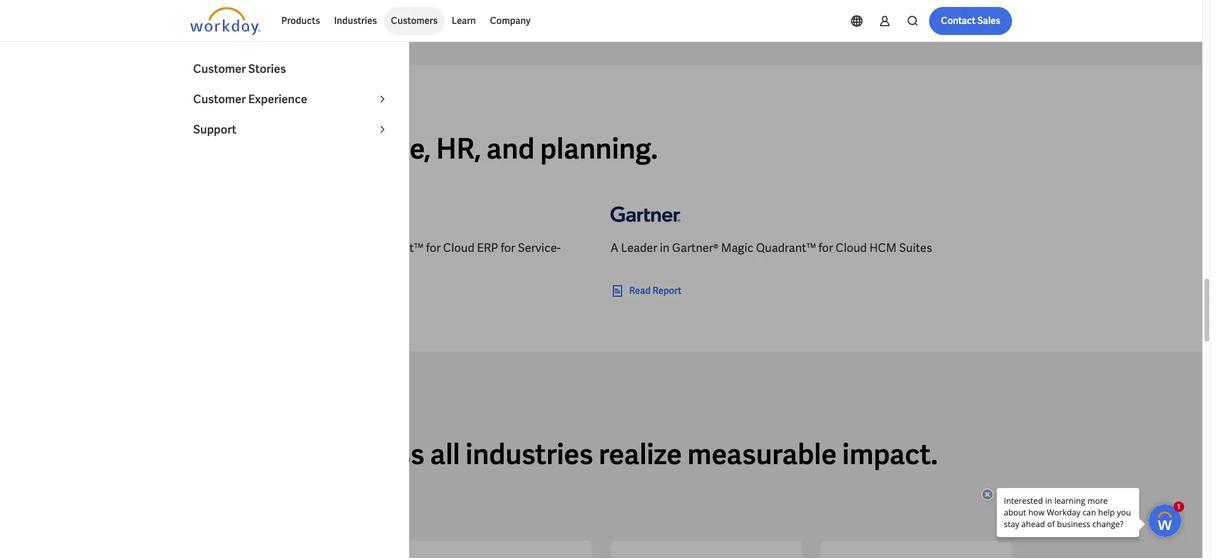 Task type: describe. For each thing, give the bounding box(es) containing it.
contact sales link
[[930, 7, 1012, 35]]

learn button
[[445, 7, 483, 35]]

leader
[[215, 131, 295, 167]]

in for gartner®
[[660, 241, 670, 256]]

say
[[259, 103, 274, 114]]

enterprises
[[232, 257, 292, 272]]

companies across all industries realize measurable impact.
[[190, 437, 938, 473]]

2 magic from the left
[[721, 241, 754, 256]]

across
[[340, 437, 425, 473]]

support button
[[186, 114, 396, 145]]

a for a leader in 2023 gartner® magic quadrant™ for cloud erp for service- centric enterprises
[[190, 241, 198, 256]]

support
[[193, 122, 236, 137]]

read
[[629, 285, 651, 297]]

customer experience
[[193, 92, 307, 107]]

what
[[190, 103, 214, 114]]

suites
[[899, 241, 932, 256]]

a leader in finance, hr, and planning.
[[190, 131, 658, 167]]

2 cloud from the left
[[836, 241, 867, 256]]

quadrant™ inside a leader in 2023 gartner® magic quadrant™ for cloud erp for service- centric enterprises
[[364, 241, 424, 256]]

read report link
[[611, 285, 682, 299]]

hcm
[[870, 241, 897, 256]]

finance,
[[330, 131, 431, 167]]

cloud inside a leader in 2023 gartner® magic quadrant™ for cloud erp for service- centric enterprises
[[443, 241, 475, 256]]

report
[[653, 285, 682, 297]]

industries
[[466, 437, 593, 473]]

sales
[[978, 15, 1001, 27]]

impact.
[[842, 437, 938, 473]]

industries button
[[327, 7, 384, 35]]

measurable
[[688, 437, 837, 473]]

contact sales
[[941, 15, 1001, 27]]

customers button
[[384, 7, 445, 35]]

3 for from the left
[[819, 241, 833, 256]]

contact
[[941, 15, 976, 27]]

analysts
[[216, 103, 257, 114]]

customers
[[391, 15, 438, 27]]

learn
[[452, 15, 476, 27]]

in for finance,
[[301, 131, 324, 167]]

and
[[487, 131, 535, 167]]



Task type: vqa. For each thing, say whether or not it's contained in the screenshot.
the See to the middle
no



Task type: locate. For each thing, give the bounding box(es) containing it.
1 leader from the left
[[201, 241, 237, 256]]

1 horizontal spatial cloud
[[836, 241, 867, 256]]

leader for a leader in gartner® magic quadrant™ for cloud hcm suites
[[621, 241, 658, 256]]

hr,
[[436, 131, 481, 167]]

0 horizontal spatial quadrant™
[[364, 241, 424, 256]]

0 vertical spatial customer
[[193, 61, 246, 76]]

realize
[[599, 437, 682, 473]]

industries
[[334, 15, 377, 27]]

a
[[190, 131, 210, 167], [190, 241, 198, 256], [611, 241, 619, 256]]

leader
[[201, 241, 237, 256], [621, 241, 658, 256]]

1 vertical spatial customer
[[193, 92, 246, 107]]

company
[[490, 15, 531, 27]]

leader down gartner image
[[621, 241, 658, 256]]

0 horizontal spatial gartner®
[[280, 241, 326, 256]]

1 horizontal spatial leader
[[621, 241, 658, 256]]

in left 2023 on the left of page
[[240, 241, 249, 256]]

2 quadrant™ from the left
[[756, 241, 816, 256]]

a leader in gartner® magic quadrant™ for cloud hcm suites
[[611, 241, 932, 256]]

1 magic from the left
[[329, 241, 361, 256]]

1 for from the left
[[426, 241, 441, 256]]

in for 2023
[[240, 241, 249, 256]]

0 horizontal spatial for
[[426, 241, 441, 256]]

products
[[281, 15, 320, 27]]

1 horizontal spatial gartner®
[[672, 241, 719, 256]]

erp
[[477, 241, 498, 256]]

companies
[[190, 437, 335, 473]]

customer
[[193, 61, 246, 76], [193, 92, 246, 107]]

0 horizontal spatial cloud
[[443, 241, 475, 256]]

leader inside a leader in 2023 gartner® magic quadrant™ for cloud erp for service- centric enterprises
[[201, 241, 237, 256]]

company button
[[483, 7, 538, 35]]

centric
[[190, 257, 229, 272]]

1 cloud from the left
[[443, 241, 475, 256]]

gartner image
[[611, 198, 681, 231]]

service-
[[518, 241, 561, 256]]

in
[[301, 131, 324, 167], [240, 241, 249, 256], [660, 241, 670, 256]]

customer stories
[[193, 61, 286, 76]]

a leader in 2023 gartner® magic quadrant™ for cloud erp for service- centric enterprises
[[190, 241, 561, 272]]

planning.
[[540, 131, 658, 167]]

for
[[426, 241, 441, 256], [501, 241, 515, 256], [819, 241, 833, 256]]

2 customer from the top
[[193, 92, 246, 107]]

quadrant™
[[364, 241, 424, 256], [756, 241, 816, 256]]

a for a leader in gartner® magic quadrant™ for cloud hcm suites
[[611, 241, 619, 256]]

cloud
[[443, 241, 475, 256], [836, 241, 867, 256]]

customer inside "link"
[[193, 61, 246, 76]]

1 horizontal spatial quadrant™
[[756, 241, 816, 256]]

in down the customer experience dropdown button
[[301, 131, 324, 167]]

0 horizontal spatial magic
[[329, 241, 361, 256]]

a down what
[[190, 131, 210, 167]]

for right erp
[[501, 241, 515, 256]]

gartner® up report
[[672, 241, 719, 256]]

go to the homepage image
[[190, 7, 260, 35]]

0 horizontal spatial leader
[[201, 241, 237, 256]]

1 gartner® from the left
[[280, 241, 326, 256]]

magic
[[329, 241, 361, 256], [721, 241, 754, 256]]

leader up centric
[[201, 241, 237, 256]]

for left 'hcm'
[[819, 241, 833, 256]]

2 horizontal spatial in
[[660, 241, 670, 256]]

for left erp
[[426, 241, 441, 256]]

cloud left erp
[[443, 241, 475, 256]]

a up centric
[[190, 241, 198, 256]]

1 quadrant™ from the left
[[364, 241, 424, 256]]

customer experience button
[[186, 84, 396, 114]]

customer up the support
[[193, 92, 246, 107]]

customer for customer stories
[[193, 61, 246, 76]]

1 horizontal spatial for
[[501, 241, 515, 256]]

cloud left 'hcm'
[[836, 241, 867, 256]]

2 leader from the left
[[621, 241, 658, 256]]

products button
[[274, 7, 327, 35]]

1 customer from the top
[[193, 61, 246, 76]]

in inside a leader in 2023 gartner® magic quadrant™ for cloud erp for service- centric enterprises
[[240, 241, 249, 256]]

2 gartner® from the left
[[672, 241, 719, 256]]

customer stories link
[[186, 54, 396, 84]]

a down gartner image
[[611, 241, 619, 256]]

2 for from the left
[[501, 241, 515, 256]]

gartner® right 2023 on the left of page
[[280, 241, 326, 256]]

read report
[[629, 285, 682, 297]]

stories
[[248, 61, 286, 76]]

2023
[[252, 241, 277, 256]]

magic inside a leader in 2023 gartner® magic quadrant™ for cloud erp for service- centric enterprises
[[329, 241, 361, 256]]

what analysts say
[[190, 103, 274, 114]]

a inside a leader in 2023 gartner® magic quadrant™ for cloud erp for service- centric enterprises
[[190, 241, 198, 256]]

2 horizontal spatial for
[[819, 241, 833, 256]]

gartner®
[[280, 241, 326, 256], [672, 241, 719, 256]]

customer inside dropdown button
[[193, 92, 246, 107]]

all
[[430, 437, 460, 473]]

experience
[[248, 92, 307, 107]]

gartner® inside a leader in 2023 gartner® magic quadrant™ for cloud erp for service- centric enterprises
[[280, 241, 326, 256]]

leader for a leader in 2023 gartner® magic quadrant™ for cloud erp for service- centric enterprises
[[201, 241, 237, 256]]

1 horizontal spatial in
[[301, 131, 324, 167]]

a for a leader in finance, hr, and planning.
[[190, 131, 210, 167]]

1 horizontal spatial magic
[[721, 241, 754, 256]]

customer up what analysts say
[[193, 61, 246, 76]]

in down gartner image
[[660, 241, 670, 256]]

customer for customer experience
[[193, 92, 246, 107]]

0 horizontal spatial in
[[240, 241, 249, 256]]



